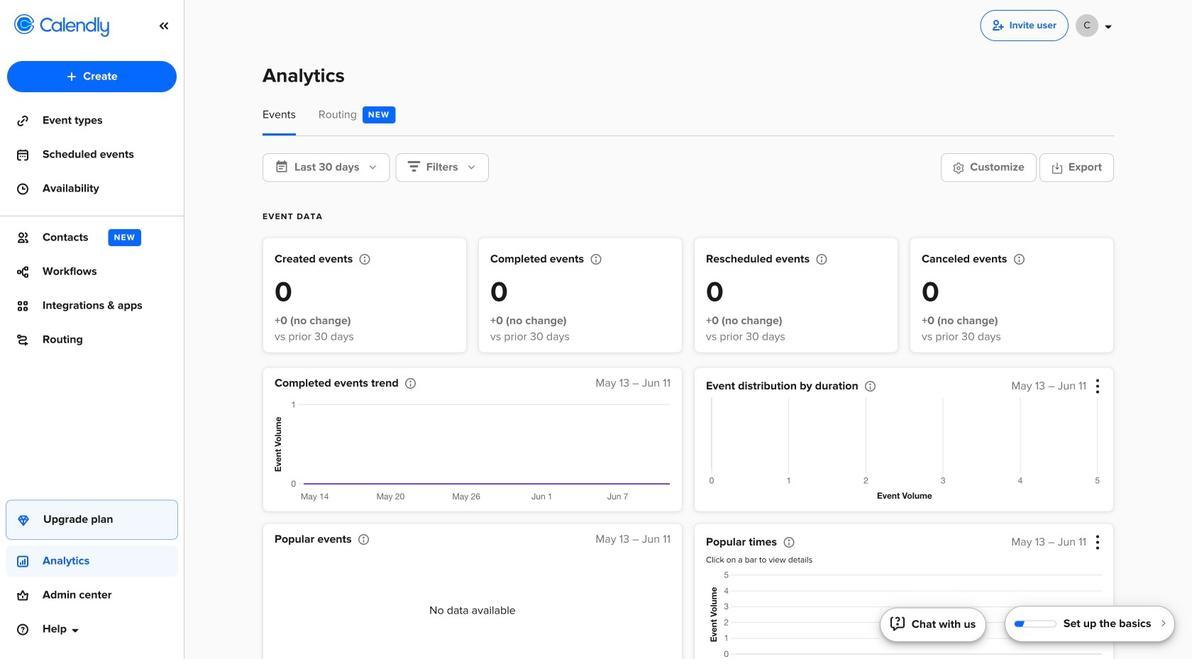 Task type: locate. For each thing, give the bounding box(es) containing it.
popular times image
[[706, 568, 1103, 660]]

completed events trend image
[[268, 398, 671, 504]]



Task type: vqa. For each thing, say whether or not it's contained in the screenshot.
search box
no



Task type: describe. For each thing, give the bounding box(es) containing it.
calendly image
[[40, 17, 109, 37]]

event distribution by duration image
[[706, 398, 1103, 504]]

main navigation element
[[0, 0, 185, 660]]



